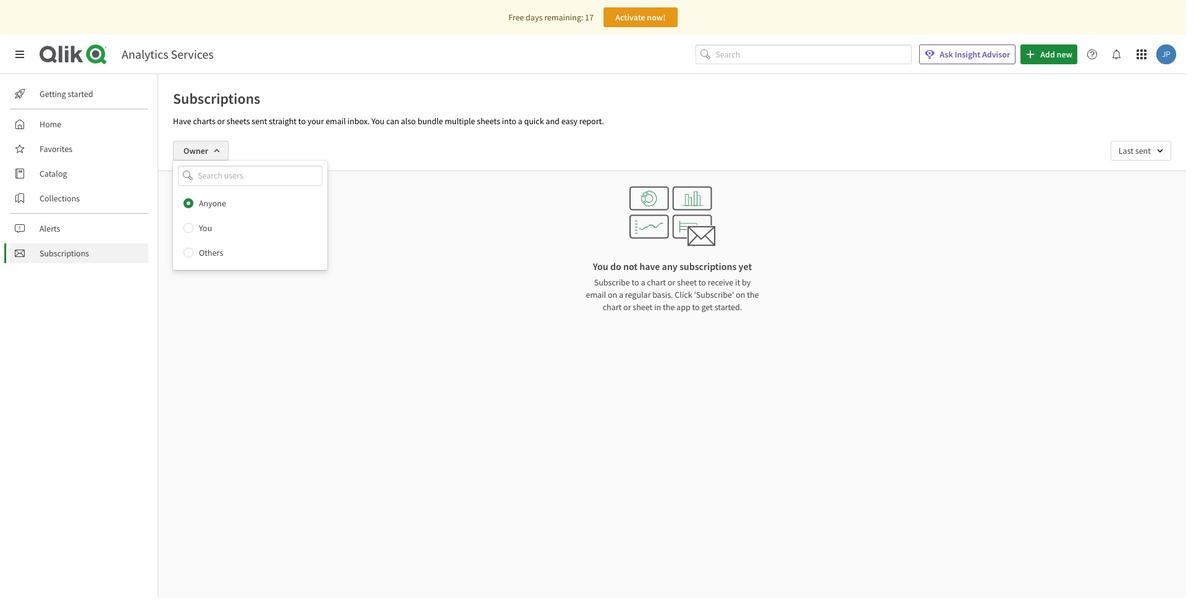 Task type: describe. For each thing, give the bounding box(es) containing it.
last
[[1119, 145, 1134, 156]]

now!
[[647, 12, 666, 23]]

alerts
[[40, 223, 60, 234]]

alerts link
[[10, 219, 148, 239]]

0 horizontal spatial email
[[326, 116, 346, 127]]

james peterson image
[[1157, 44, 1177, 64]]

getting
[[40, 88, 66, 99]]

analytics services element
[[122, 46, 214, 62]]

1 horizontal spatial sheet
[[677, 277, 697, 288]]

basis.
[[653, 289, 673, 300]]

new
[[1057, 49, 1073, 60]]

1 sheets from the left
[[227, 116, 250, 127]]

2 vertical spatial a
[[619, 289, 624, 300]]

getting started link
[[10, 84, 148, 104]]

you do not have any subscriptions yet subscribe to a chart or sheet to receive it by email on a regular basis. click 'subscribe' on the chart or sheet in the app to get started.
[[586, 260, 759, 313]]

remaining:
[[545, 12, 584, 23]]

insight
[[955, 49, 981, 60]]

collections link
[[10, 188, 148, 208]]

favorites
[[40, 143, 72, 154]]

0 horizontal spatial the
[[663, 302, 675, 313]]

have
[[173, 116, 191, 127]]

into
[[502, 116, 516, 127]]

0 vertical spatial or
[[217, 116, 225, 127]]

anyone
[[199, 198, 226, 209]]

to down the 'subscriptions'
[[699, 277, 706, 288]]

0 vertical spatial a
[[518, 116, 523, 127]]

subscriptions
[[680, 260, 737, 273]]

17
[[585, 12, 594, 23]]

0 vertical spatial the
[[747, 289, 759, 300]]

0 vertical spatial subscriptions
[[173, 89, 260, 108]]

not
[[623, 260, 638, 273]]

multiple
[[445, 116, 475, 127]]

catalog link
[[10, 164, 148, 184]]

owner option group
[[173, 191, 328, 265]]

charts
[[193, 116, 216, 127]]

ask insight advisor button
[[920, 44, 1016, 64]]

free days remaining: 17
[[509, 12, 594, 23]]

Search users text field
[[195, 166, 308, 186]]

ask
[[940, 49, 953, 60]]

catalog
[[40, 168, 67, 179]]

to left your
[[298, 116, 306, 127]]

by
[[742, 277, 751, 288]]

0 vertical spatial you
[[372, 116, 385, 127]]

filters region
[[158, 131, 1187, 270]]

2 on from the left
[[736, 289, 746, 300]]

add new
[[1041, 49, 1073, 60]]

analytics
[[122, 46, 168, 62]]

searchbar element
[[696, 44, 912, 64]]

you for you do not have any subscriptions yet subscribe to a chart or sheet to receive it by email on a regular basis. click 'subscribe' on the chart or sheet in the app to get started.
[[593, 260, 609, 273]]

started
[[68, 88, 93, 99]]



Task type: vqa. For each thing, say whether or not it's contained in the screenshot.
data
no



Task type: locate. For each thing, give the bounding box(es) containing it.
it
[[735, 277, 740, 288]]

activate
[[616, 12, 646, 23]]

to up 'regular'
[[632, 277, 639, 288]]

bundle
[[418, 116, 443, 127]]

collections
[[40, 193, 80, 204]]

regular
[[625, 289, 651, 300]]

close sidebar menu image
[[15, 49, 25, 59]]

ask insight advisor
[[940, 49, 1010, 60]]

subscriptions
[[173, 89, 260, 108], [40, 248, 89, 259]]

2 vertical spatial you
[[593, 260, 609, 273]]

a down subscribe at the top of page
[[619, 289, 624, 300]]

do
[[611, 260, 622, 273]]

Last sent field
[[1111, 141, 1172, 161]]

2 sheets from the left
[[477, 116, 500, 127]]

a right into
[[518, 116, 523, 127]]

favorites link
[[10, 139, 148, 159]]

2 horizontal spatial you
[[593, 260, 609, 273]]

home
[[40, 119, 61, 130]]

free
[[509, 12, 524, 23]]

subscriptions up charts
[[173, 89, 260, 108]]

0 horizontal spatial subscriptions
[[40, 248, 89, 259]]

easy
[[562, 116, 578, 127]]

straight
[[269, 116, 297, 127]]

1 vertical spatial or
[[668, 277, 676, 288]]

1 horizontal spatial chart
[[647, 277, 666, 288]]

1 horizontal spatial sheets
[[477, 116, 500, 127]]

1 vertical spatial you
[[199, 222, 212, 233]]

quick
[[524, 116, 544, 127]]

the down by
[[747, 289, 759, 300]]

home link
[[10, 114, 148, 134]]

get
[[702, 302, 713, 313]]

0 horizontal spatial or
[[217, 116, 225, 127]]

1 vertical spatial chart
[[603, 302, 622, 313]]

2 vertical spatial or
[[624, 302, 631, 313]]

1 horizontal spatial the
[[747, 289, 759, 300]]

0 horizontal spatial sent
[[252, 116, 267, 127]]

None field
[[173, 166, 328, 186]]

0 horizontal spatial sheet
[[633, 302, 653, 313]]

on down subscribe at the top of page
[[608, 289, 617, 300]]

you inside you do not have any subscriptions yet subscribe to a chart or sheet to receive it by email on a regular basis. click 'subscribe' on the chart or sheet in the app to get started.
[[593, 260, 609, 273]]

1 vertical spatial a
[[641, 277, 646, 288]]

sent left 'straight'
[[252, 116, 267, 127]]

sheet down 'regular'
[[633, 302, 653, 313]]

sheets
[[227, 116, 250, 127], [477, 116, 500, 127]]

started.
[[715, 302, 742, 313]]

0 horizontal spatial on
[[608, 289, 617, 300]]

or up basis.
[[668, 277, 676, 288]]

sent inside field
[[1136, 145, 1151, 156]]

0 vertical spatial sent
[[252, 116, 267, 127]]

1 vertical spatial sheet
[[633, 302, 653, 313]]

owner
[[184, 145, 208, 156]]

0 vertical spatial email
[[326, 116, 346, 127]]

you
[[372, 116, 385, 127], [199, 222, 212, 233], [593, 260, 609, 273]]

navigation pane element
[[0, 79, 158, 268]]

a up 'regular'
[[641, 277, 646, 288]]

subscriptions link
[[10, 243, 148, 263]]

to
[[298, 116, 306, 127], [632, 277, 639, 288], [699, 277, 706, 288], [692, 302, 700, 313]]

0 vertical spatial sheet
[[677, 277, 697, 288]]

to left get
[[692, 302, 700, 313]]

your
[[308, 116, 324, 127]]

app
[[677, 302, 691, 313]]

in
[[655, 302, 661, 313]]

getting started
[[40, 88, 93, 99]]

owner button
[[173, 141, 229, 161]]

Search text field
[[716, 44, 912, 64]]

and
[[546, 116, 560, 127]]

email down subscribe at the top of page
[[586, 289, 606, 300]]

or down 'regular'
[[624, 302, 631, 313]]

1 horizontal spatial subscriptions
[[173, 89, 260, 108]]

0 horizontal spatial a
[[518, 116, 523, 127]]

also
[[401, 116, 416, 127]]

advisor
[[983, 49, 1010, 60]]

1 vertical spatial email
[[586, 289, 606, 300]]

on
[[608, 289, 617, 300], [736, 289, 746, 300]]

email
[[326, 116, 346, 127], [586, 289, 606, 300]]

'subscribe'
[[694, 289, 734, 300]]

0 horizontal spatial chart
[[603, 302, 622, 313]]

subscribe
[[594, 277, 630, 288]]

1 horizontal spatial email
[[586, 289, 606, 300]]

analytics services
[[122, 46, 214, 62]]

1 horizontal spatial a
[[619, 289, 624, 300]]

activate now!
[[616, 12, 666, 23]]

sent right last
[[1136, 145, 1151, 156]]

or
[[217, 116, 225, 127], [668, 277, 676, 288], [624, 302, 631, 313]]

sent
[[252, 116, 267, 127], [1136, 145, 1151, 156]]

inbox.
[[348, 116, 370, 127]]

you left can
[[372, 116, 385, 127]]

can
[[386, 116, 399, 127]]

receive
[[708, 277, 734, 288]]

0 horizontal spatial you
[[199, 222, 212, 233]]

email inside you do not have any subscriptions yet subscribe to a chart or sheet to receive it by email on a regular basis. click 'subscribe' on the chart or sheet in the app to get started.
[[586, 289, 606, 300]]

1 horizontal spatial sent
[[1136, 145, 1151, 156]]

chart down subscribe at the top of page
[[603, 302, 622, 313]]

or right charts
[[217, 116, 225, 127]]

email right your
[[326, 116, 346, 127]]

sheet up click at the right
[[677, 277, 697, 288]]

2 horizontal spatial or
[[668, 277, 676, 288]]

have
[[640, 260, 660, 273]]

click
[[675, 289, 693, 300]]

you left do
[[593, 260, 609, 273]]

others
[[199, 247, 223, 258]]

chart
[[647, 277, 666, 288], [603, 302, 622, 313]]

you for you
[[199, 222, 212, 233]]

subscriptions down alerts
[[40, 248, 89, 259]]

sheet
[[677, 277, 697, 288], [633, 302, 653, 313]]

add new button
[[1021, 44, 1078, 64]]

activate now! link
[[604, 7, 678, 27]]

any
[[662, 260, 678, 273]]

last sent
[[1119, 145, 1151, 156]]

you inside owner option group
[[199, 222, 212, 233]]

a
[[518, 116, 523, 127], [641, 277, 646, 288], [619, 289, 624, 300]]

you up "others" on the top left of the page
[[199, 222, 212, 233]]

subscriptions inside subscriptions link
[[40, 248, 89, 259]]

services
[[171, 46, 214, 62]]

0 vertical spatial chart
[[647, 277, 666, 288]]

sheets right charts
[[227, 116, 250, 127]]

0 horizontal spatial sheets
[[227, 116, 250, 127]]

the right in at the right bottom of page
[[663, 302, 675, 313]]

chart up basis.
[[647, 277, 666, 288]]

2 horizontal spatial a
[[641, 277, 646, 288]]

the
[[747, 289, 759, 300], [663, 302, 675, 313]]

add
[[1041, 49, 1055, 60]]

report.
[[579, 116, 604, 127]]

on down it at the right top of page
[[736, 289, 746, 300]]

1 horizontal spatial you
[[372, 116, 385, 127]]

have charts or sheets sent straight to your email inbox. you can also bundle multiple sheets into a quick and easy report.
[[173, 116, 604, 127]]

1 on from the left
[[608, 289, 617, 300]]

1 vertical spatial sent
[[1136, 145, 1151, 156]]

yet
[[739, 260, 752, 273]]

1 horizontal spatial on
[[736, 289, 746, 300]]

days
[[526, 12, 543, 23]]

1 vertical spatial subscriptions
[[40, 248, 89, 259]]

sheets left into
[[477, 116, 500, 127]]

1 horizontal spatial or
[[624, 302, 631, 313]]

1 vertical spatial the
[[663, 302, 675, 313]]



